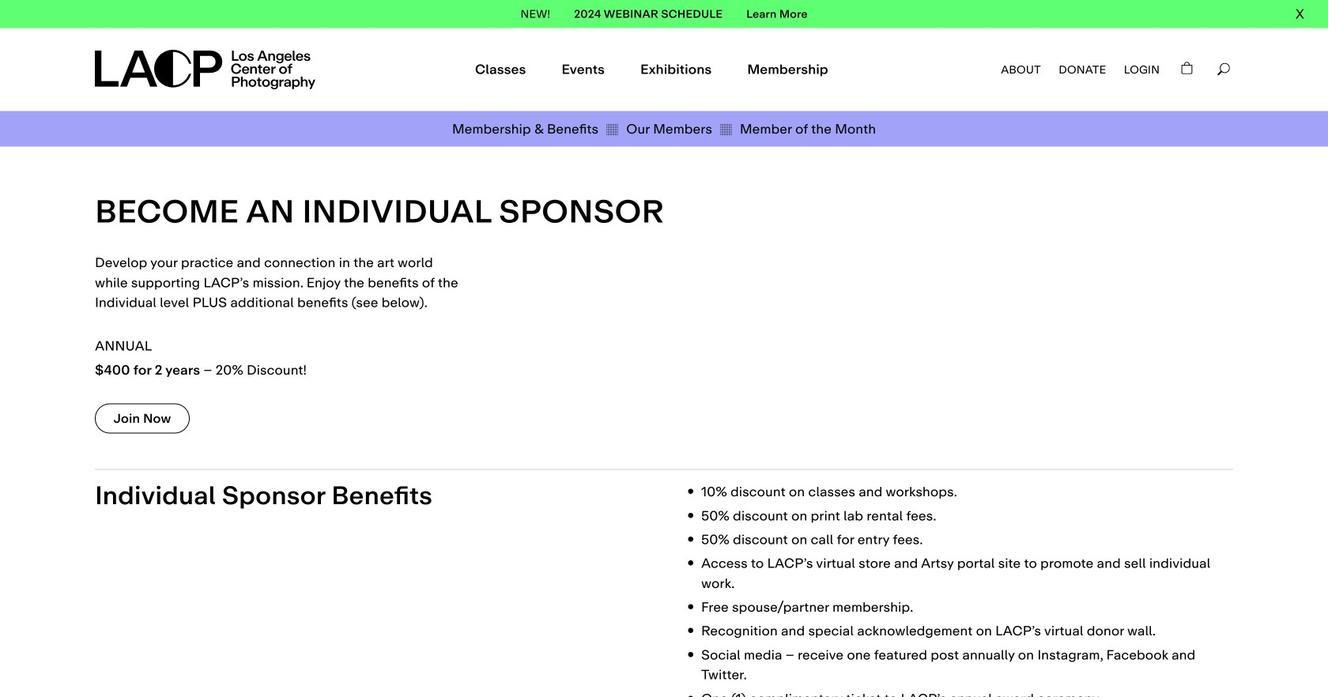 Task type: describe. For each thing, give the bounding box(es) containing it.
lacp - los angeles center of photography image
[[95, 50, 320, 89]]

close announcement element
[[1296, 0, 1305, 28]]

view shopping cart image
[[1182, 62, 1194, 74]]



Task type: locate. For each thing, give the bounding box(es) containing it.
3 menu item from the left
[[713, 119, 877, 139]]

1 menu item from the left
[[452, 119, 599, 139]]

menu item
[[452, 119, 599, 139], [599, 119, 713, 139], [713, 119, 877, 139]]

menu
[[95, 111, 1234, 147]]

2 menu item from the left
[[599, 119, 713, 139]]



Task type: vqa. For each thing, say whether or not it's contained in the screenshot.
Seach this site Icon
no



